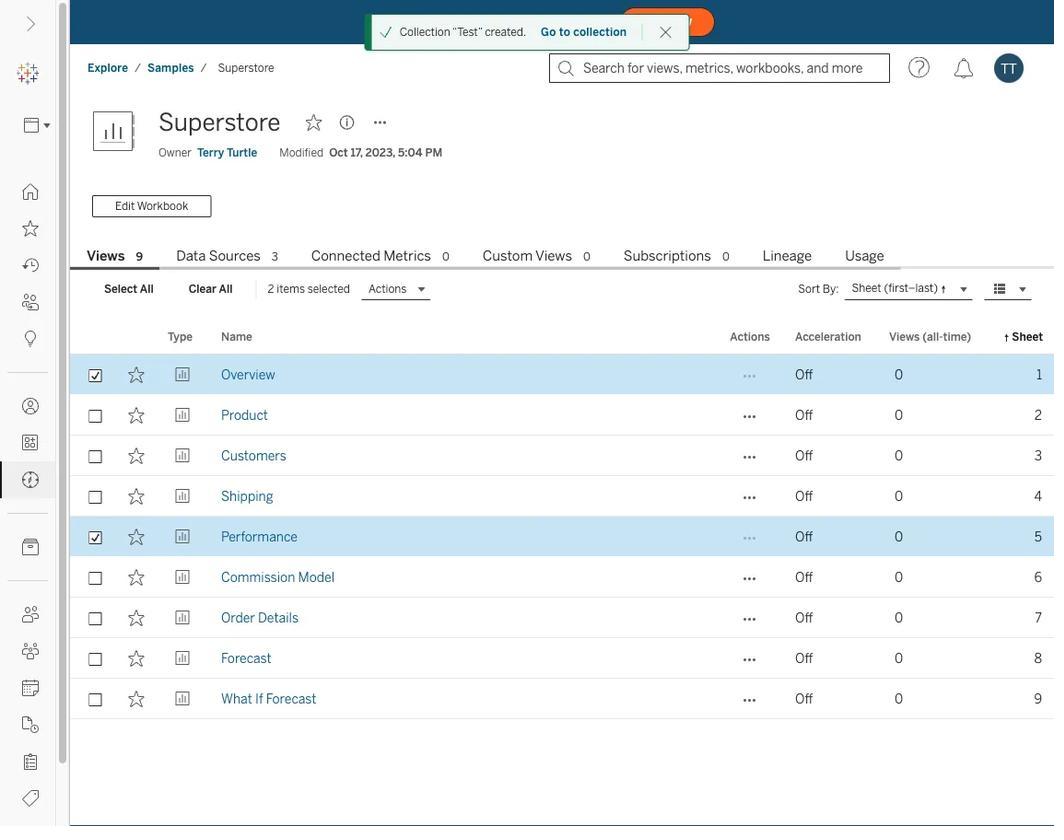 Task type: locate. For each thing, give the bounding box(es) containing it.
performance link
[[221, 517, 298, 558]]

2 all from the left
[[219, 283, 233, 296]]

1 vertical spatial 2
[[1035, 408, 1043, 423]]

3 off from the top
[[796, 448, 813, 464]]

1 horizontal spatial sheet
[[1012, 330, 1044, 343]]

view image left performance link
[[175, 529, 191, 546]]

commission
[[221, 570, 295, 585]]

forecast
[[221, 651, 272, 666], [266, 692, 317, 707]]

0 horizontal spatial 9
[[136, 250, 143, 264]]

6 view image from the top
[[175, 691, 191, 708]]

terry turtle link
[[197, 145, 257, 161]]

superstore right samples
[[218, 61, 274, 75]]

views left (all-
[[890, 330, 920, 343]]

views right custom
[[536, 248, 572, 265]]

1 vertical spatial view image
[[175, 448, 191, 465]]

all for select all
[[140, 283, 154, 296]]

0 vertical spatial 3
[[272, 250, 278, 264]]

0 vertical spatial forecast
[[221, 651, 272, 666]]

views inside grid
[[890, 330, 920, 343]]

0 horizontal spatial all
[[140, 283, 154, 296]]

9 row from the top
[[70, 679, 1055, 720]]

3 up 'items'
[[272, 250, 278, 264]]

model
[[298, 570, 335, 585]]

2
[[268, 283, 274, 296], [1035, 408, 1043, 423]]

list view image
[[992, 281, 1009, 298]]

7 off from the top
[[796, 611, 813, 626]]

1 / from the left
[[135, 61, 141, 75]]

collection
[[400, 25, 451, 39]]

collection
[[574, 25, 627, 39]]

0 horizontal spatial 2
[[268, 283, 274, 296]]

superstore inside main content
[[159, 108, 281, 137]]

go to collection link
[[540, 24, 628, 40]]

0 vertical spatial view image
[[175, 367, 191, 383]]

view image left the customers link
[[175, 448, 191, 465]]

1 horizontal spatial /
[[201, 61, 207, 75]]

views up select
[[87, 248, 125, 265]]

row group
[[70, 355, 1055, 720]]

4 row from the top
[[70, 477, 1055, 517]]

2 down 1
[[1035, 408, 1043, 423]]

view image down type on the top
[[175, 367, 191, 383]]

0 horizontal spatial 3
[[272, 250, 278, 264]]

1 all from the left
[[140, 283, 154, 296]]

terry
[[197, 146, 224, 159]]

1 row from the top
[[70, 355, 1055, 395]]

view image for overview
[[175, 367, 191, 383]]

9 up the select all on the left of page
[[136, 250, 143, 264]]

main navigation. press the up and down arrow keys to access links. element
[[0, 173, 55, 827]]

1 horizontal spatial 2
[[1035, 408, 1043, 423]]

selected
[[308, 283, 350, 296]]

view image for product
[[175, 407, 191, 424]]

1 vertical spatial superstore
[[159, 108, 281, 137]]

3 up 4
[[1035, 448, 1043, 464]]

2 off from the top
[[796, 408, 813, 423]]

/ right samples link
[[201, 61, 207, 75]]

customers link
[[221, 436, 286, 477]]

0 horizontal spatial views
[[87, 248, 125, 265]]

off for 9
[[796, 692, 813, 707]]

row containing product
[[70, 395, 1055, 436]]

sheet inside dropdown button
[[852, 282, 882, 295]]

navigation panel element
[[0, 55, 56, 827]]

samples link
[[147, 60, 195, 76]]

sort by:
[[799, 283, 839, 296]]

off for 3
[[796, 448, 813, 464]]

sheet for sheet (first–last)
[[852, 282, 882, 295]]

forecast right if
[[266, 692, 317, 707]]

grid containing overview
[[70, 320, 1055, 827]]

6 off from the top
[[796, 570, 813, 585]]

superstore
[[218, 61, 274, 75], [159, 108, 281, 137]]

8 off from the top
[[796, 651, 813, 666]]

pm
[[425, 146, 443, 159]]

type
[[168, 330, 193, 343]]

oct
[[329, 146, 348, 159]]

clear all button
[[177, 278, 245, 300]]

performance
[[221, 530, 298, 545]]

2 vertical spatial view image
[[175, 570, 191, 586]]

0 vertical spatial sheet
[[852, 282, 882, 295]]

3 view image from the top
[[175, 570, 191, 586]]

9 down '8'
[[1035, 692, 1043, 707]]

0 for 3
[[895, 448, 904, 464]]

2 inside row
[[1035, 408, 1043, 423]]

all right clear
[[219, 283, 233, 296]]

views
[[87, 248, 125, 265], [536, 248, 572, 265], [890, 330, 920, 343]]

2 view image from the top
[[175, 448, 191, 465]]

3 view image from the top
[[175, 529, 191, 546]]

6 row from the top
[[70, 558, 1055, 598]]

1 horizontal spatial views
[[536, 248, 572, 265]]

4 view image from the top
[[175, 610, 191, 627]]

commission model link
[[221, 558, 335, 598]]

1 view image from the top
[[175, 367, 191, 383]]

5 row from the top
[[70, 517, 1055, 558]]

workbook
[[137, 200, 188, 213]]

8
[[1035, 651, 1043, 666]]

2 / from the left
[[201, 61, 207, 75]]

details
[[258, 611, 299, 626]]

have
[[435, 14, 463, 29]]

select all button
[[92, 278, 166, 300]]

2 view image from the top
[[175, 489, 191, 505]]

1 horizontal spatial all
[[219, 283, 233, 296]]

0 for 4
[[895, 489, 904, 504]]

acceleration
[[796, 330, 862, 343]]

4 off from the top
[[796, 489, 813, 504]]

view image left forecast link on the left bottom of page
[[175, 651, 191, 667]]

7
[[1036, 611, 1043, 626]]

left
[[517, 14, 536, 29]]

sheet for sheet
[[1012, 330, 1044, 343]]

product
[[221, 408, 268, 423]]

2 row from the top
[[70, 395, 1055, 436]]

sheet up 1
[[1012, 330, 1044, 343]]

actions left acceleration
[[730, 330, 770, 343]]

shipping link
[[221, 477, 273, 517]]

sheet
[[852, 282, 882, 295], [1012, 330, 1044, 343]]

off for 7
[[796, 611, 813, 626]]

row containing commission model
[[70, 558, 1055, 598]]

/
[[135, 61, 141, 75], [201, 61, 207, 75]]

row containing customers
[[70, 436, 1055, 477]]

custom views
[[483, 248, 572, 265]]

owner terry turtle
[[159, 146, 257, 159]]

5 off from the top
[[796, 530, 813, 545]]

0 vertical spatial 9
[[136, 250, 143, 264]]

actions down the connected metrics at the top of the page
[[369, 283, 407, 296]]

1 horizontal spatial 3
[[1035, 448, 1043, 464]]

off for 8
[[796, 651, 813, 666]]

shipping
[[221, 489, 273, 504]]

2 left 'items'
[[268, 283, 274, 296]]

collection "test" created. alert
[[400, 24, 526, 41]]

0 vertical spatial actions
[[369, 283, 407, 296]]

0 horizontal spatial actions
[[369, 283, 407, 296]]

off
[[796, 367, 813, 383], [796, 408, 813, 423], [796, 448, 813, 464], [796, 489, 813, 504], [796, 530, 813, 545], [796, 570, 813, 585], [796, 611, 813, 626], [796, 651, 813, 666], [796, 692, 813, 707]]

grid
[[70, 320, 1055, 827]]

actions
[[369, 283, 407, 296], [730, 330, 770, 343]]

9 off from the top
[[796, 692, 813, 707]]

1 horizontal spatial actions
[[730, 330, 770, 343]]

2 horizontal spatial views
[[890, 330, 920, 343]]

view image for order details
[[175, 610, 191, 627]]

sort
[[799, 283, 821, 296]]

3 row from the top
[[70, 436, 1055, 477]]

1 vertical spatial 3
[[1035, 448, 1043, 464]]

1 horizontal spatial 9
[[1035, 692, 1043, 707]]

1 view image from the top
[[175, 407, 191, 424]]

you have 13 days left in your trial.
[[409, 14, 613, 29]]

/ right explore
[[135, 61, 141, 75]]

9
[[136, 250, 143, 264], [1035, 692, 1043, 707]]

view image
[[175, 407, 191, 424], [175, 489, 191, 505], [175, 529, 191, 546], [175, 610, 191, 627], [175, 651, 191, 667], [175, 691, 191, 708]]

row containing overview
[[70, 355, 1055, 395]]

7 row from the top
[[70, 598, 1055, 639]]

data
[[176, 248, 206, 265]]

edit workbook
[[115, 200, 188, 213]]

metrics
[[384, 248, 431, 265]]

view image left what
[[175, 691, 191, 708]]

0 horizontal spatial /
[[135, 61, 141, 75]]

0
[[442, 250, 450, 264], [584, 250, 591, 264], [723, 250, 730, 264], [895, 367, 904, 383], [895, 408, 904, 423], [895, 448, 904, 464], [895, 489, 904, 504], [895, 530, 904, 545], [895, 570, 904, 585], [895, 611, 904, 626], [895, 651, 904, 666], [895, 692, 904, 707]]

row group containing overview
[[70, 355, 1055, 720]]

8 row from the top
[[70, 639, 1055, 679]]

5
[[1035, 530, 1043, 545]]

all right select
[[140, 283, 154, 296]]

1 vertical spatial 9
[[1035, 692, 1043, 707]]

0 for 8
[[895, 651, 904, 666]]

view image left product link
[[175, 407, 191, 424]]

created.
[[485, 25, 526, 39]]

0 vertical spatial 2
[[268, 283, 274, 296]]

all inside the clear all 'button'
[[219, 283, 233, 296]]

view image
[[175, 367, 191, 383], [175, 448, 191, 465], [175, 570, 191, 586]]

3
[[272, 250, 278, 264], [1035, 448, 1043, 464]]

buy now button
[[621, 7, 715, 37]]

0 for 1
[[895, 367, 904, 383]]

view image left shipping link
[[175, 489, 191, 505]]

workbook image
[[92, 104, 147, 159]]

actions button
[[361, 278, 431, 300]]

data sources
[[176, 248, 261, 265]]

owner
[[159, 146, 192, 159]]

sheet (first–last) button
[[845, 278, 973, 300]]

superstore up terry turtle link on the top left of page
[[159, 108, 281, 137]]

0 for 5
[[895, 530, 904, 545]]

forecast down 'order'
[[221, 651, 272, 666]]

view image for what if forecast
[[175, 691, 191, 708]]

1 vertical spatial sheet
[[1012, 330, 1044, 343]]

view image left the commission
[[175, 570, 191, 586]]

all inside select all button
[[140, 283, 154, 296]]

sheet down usage at the top right
[[852, 282, 882, 295]]

off for 5
[[796, 530, 813, 545]]

13
[[467, 14, 481, 29]]

sub-spaces tab list
[[70, 246, 1055, 270]]

(all-
[[923, 330, 944, 343]]

1 off from the top
[[796, 367, 813, 383]]

view image left 'order'
[[175, 610, 191, 627]]

5 view image from the top
[[175, 651, 191, 667]]

0 vertical spatial superstore
[[218, 61, 274, 75]]

customers
[[221, 448, 286, 464]]

all
[[140, 283, 154, 296], [219, 283, 233, 296]]

0 horizontal spatial sheet
[[852, 282, 882, 295]]

row
[[70, 355, 1055, 395], [70, 395, 1055, 436], [70, 436, 1055, 477], [70, 477, 1055, 517], [70, 517, 1055, 558], [70, 558, 1055, 598], [70, 598, 1055, 639], [70, 639, 1055, 679], [70, 679, 1055, 720]]



Task type: vqa. For each thing, say whether or not it's contained in the screenshot.


Task type: describe. For each thing, give the bounding box(es) containing it.
subscriptions
[[624, 248, 712, 265]]

views for views
[[87, 248, 125, 265]]

row containing order details
[[70, 598, 1055, 639]]

off for 4
[[796, 489, 813, 504]]

samples
[[147, 61, 194, 75]]

Search for views, metrics, workbooks, and more text field
[[549, 53, 891, 83]]

trial.
[[585, 14, 613, 29]]

4
[[1035, 489, 1043, 504]]

select all
[[104, 283, 154, 296]]

collection "test" created.
[[400, 25, 526, 39]]

view image for commission model
[[175, 570, 191, 586]]

commission model
[[221, 570, 335, 585]]

view image for shipping
[[175, 489, 191, 505]]

row containing performance
[[70, 517, 1055, 558]]

explore / samples /
[[88, 61, 207, 75]]

name
[[221, 330, 252, 343]]

order
[[221, 611, 255, 626]]

what if forecast
[[221, 692, 317, 707]]

buy now
[[644, 16, 692, 28]]

row containing forecast
[[70, 639, 1055, 679]]

2 for 2
[[1035, 408, 1043, 423]]

0 for 2
[[895, 408, 904, 423]]

in
[[540, 14, 551, 29]]

view image for forecast
[[175, 651, 191, 667]]

edit
[[115, 200, 135, 213]]

order details link
[[221, 598, 299, 639]]

row containing shipping
[[70, 477, 1055, 517]]

time)
[[944, 330, 972, 343]]

row containing what if forecast
[[70, 679, 1055, 720]]

you
[[409, 14, 431, 29]]

clear
[[189, 283, 217, 296]]

view image for customers
[[175, 448, 191, 465]]

2023,
[[366, 146, 395, 159]]

if
[[255, 692, 263, 707]]

5:04
[[398, 146, 423, 159]]

actions inside dropdown button
[[369, 283, 407, 296]]

all for clear all
[[219, 283, 233, 296]]

custom
[[483, 248, 533, 265]]

overview
[[221, 367, 275, 383]]

0 for 6
[[895, 570, 904, 585]]

2 items selected
[[268, 283, 350, 296]]

lineage
[[763, 248, 812, 265]]

usage
[[845, 248, 885, 265]]

connected
[[311, 248, 381, 265]]

9 inside sub-spaces tab list
[[136, 250, 143, 264]]

1 vertical spatial actions
[[730, 330, 770, 343]]

buy
[[644, 16, 665, 28]]

modified
[[280, 146, 324, 159]]

3 inside sub-spaces tab list
[[272, 250, 278, 264]]

items
[[277, 283, 305, 296]]

to
[[559, 25, 571, 39]]

modified oct 17, 2023, 5:04 pm
[[280, 146, 443, 159]]

2 for 2 items selected
[[268, 283, 274, 296]]

sources
[[209, 248, 261, 265]]

1 vertical spatial forecast
[[266, 692, 317, 707]]

order details
[[221, 611, 299, 626]]

turtle
[[227, 146, 257, 159]]

by:
[[823, 283, 839, 296]]

your
[[555, 14, 582, 29]]

go
[[541, 25, 556, 39]]

days
[[484, 14, 513, 29]]

explore
[[88, 61, 128, 75]]

17,
[[351, 146, 363, 159]]

view image for performance
[[175, 529, 191, 546]]

clear all
[[189, 283, 233, 296]]

off for 6
[[796, 570, 813, 585]]

off for 2
[[796, 408, 813, 423]]

edit workbook button
[[92, 195, 211, 218]]

superstore element
[[213, 61, 280, 75]]

"test"
[[452, 25, 483, 39]]

0 for 7
[[895, 611, 904, 626]]

what if forecast link
[[221, 679, 317, 720]]

views for views (all-time)
[[890, 330, 920, 343]]

what
[[221, 692, 252, 707]]

superstore main content
[[70, 92, 1055, 827]]

1
[[1037, 367, 1043, 383]]

views (all-time)
[[890, 330, 972, 343]]

forecast link
[[221, 639, 272, 679]]

off for 1
[[796, 367, 813, 383]]

select
[[104, 283, 137, 296]]

6
[[1035, 570, 1043, 585]]

overview link
[[221, 355, 275, 395]]

connected metrics
[[311, 248, 431, 265]]

success image
[[380, 26, 392, 39]]

sheet (first–last)
[[852, 282, 938, 295]]

now
[[668, 16, 692, 28]]

(first–last)
[[884, 282, 938, 295]]

product link
[[221, 395, 268, 436]]

0 for 9
[[895, 692, 904, 707]]

go to collection
[[541, 25, 627, 39]]



